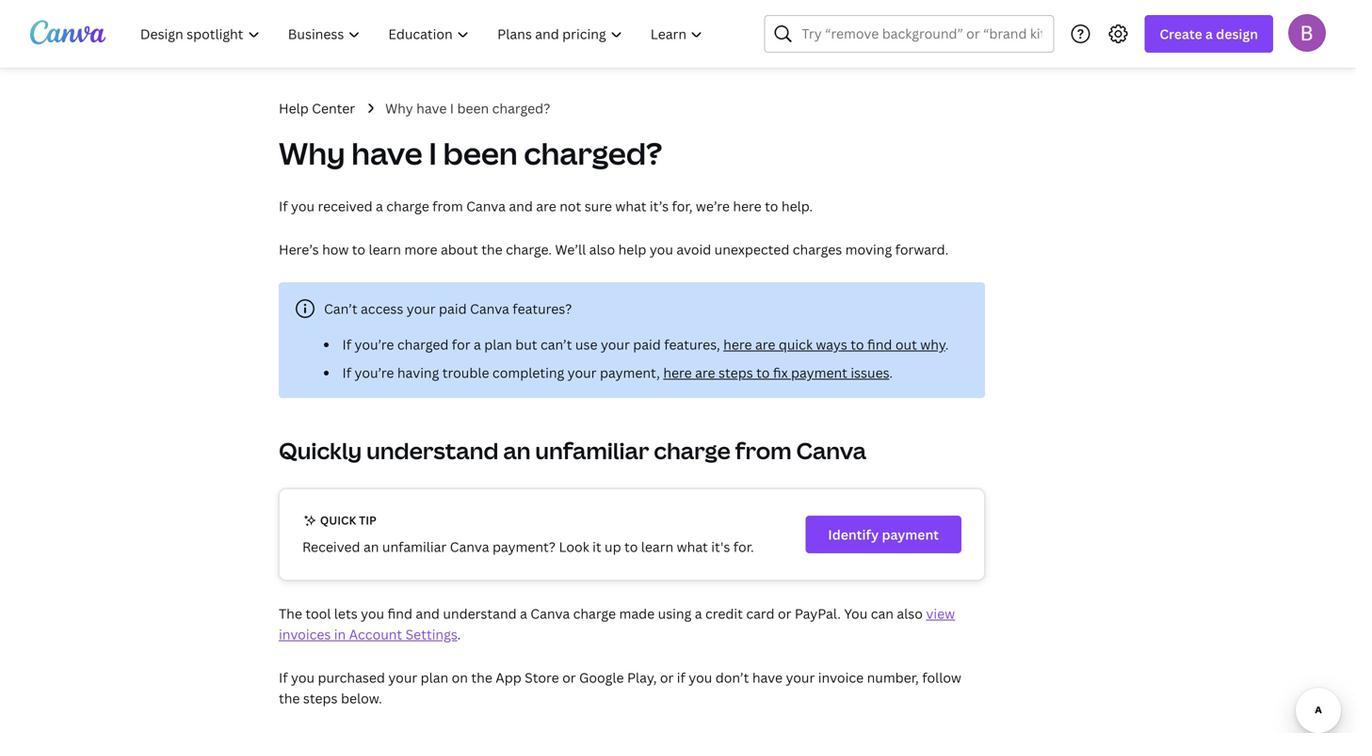 Task type: vqa. For each thing, say whether or not it's contained in the screenshot.
Play,
yes



Task type: locate. For each thing, give the bounding box(es) containing it.
2 vertical spatial have
[[752, 669, 783, 687]]

what left it's on the bottom of page
[[677, 538, 708, 556]]

payment?
[[493, 538, 556, 556]]

about
[[441, 241, 478, 259]]

0 vertical spatial charged?
[[492, 99, 550, 117]]

0 vertical spatial been
[[457, 99, 489, 117]]

understand up settings
[[443, 605, 517, 623]]

find up account
[[388, 605, 413, 623]]

if you received a charge from canva and are not sure what it's for, we're here to help.
[[279, 197, 813, 215]]

also right can
[[897, 605, 923, 623]]

identify payment link
[[806, 516, 962, 554]]

2 you're from the top
[[355, 364, 394, 382]]

if you're charged for a plan but can't use your paid features, here are quick ways to find out why .
[[342, 336, 949, 354]]

1 vertical spatial what
[[677, 538, 708, 556]]

. down here are quick ways to find out why link
[[890, 364, 893, 382]]

don't
[[716, 669, 749, 687]]

you're left the having
[[355, 364, 394, 382]]

1 horizontal spatial why
[[385, 99, 413, 117]]

why have i been charged? down why have i been charged? link
[[279, 133, 662, 174]]

0 horizontal spatial i
[[429, 133, 437, 174]]

paid up payment,
[[633, 336, 661, 354]]

from down here are steps to fix payment issues link
[[735, 436, 792, 466]]

been inside why have i been charged? link
[[457, 99, 489, 117]]

paid up for
[[439, 300, 467, 318]]

charges
[[793, 241, 842, 259]]

have
[[416, 99, 447, 117], [351, 133, 423, 174], [752, 669, 783, 687]]

your
[[407, 300, 436, 318], [601, 336, 630, 354], [568, 364, 597, 382], [388, 669, 417, 687], [786, 669, 815, 687]]

to right up
[[625, 538, 638, 556]]

having
[[397, 364, 439, 382]]

0 vertical spatial are
[[536, 197, 556, 215]]

1 vertical spatial payment
[[882, 526, 939, 544]]

0 vertical spatial unfamiliar
[[535, 436, 649, 466]]

2 vertical spatial are
[[695, 364, 715, 382]]

to
[[765, 197, 778, 215], [352, 241, 366, 259], [851, 336, 864, 354], [756, 364, 770, 382], [625, 538, 638, 556]]

have down 'top level navigation' element
[[416, 99, 447, 117]]

1 horizontal spatial also
[[897, 605, 923, 623]]

canva left payment?
[[450, 538, 489, 556]]

quick
[[320, 513, 356, 528]]

why
[[385, 99, 413, 117], [279, 133, 345, 174]]

0 vertical spatial the
[[482, 241, 503, 259]]

unfamiliar
[[535, 436, 649, 466], [382, 538, 447, 556]]

2 horizontal spatial or
[[778, 605, 792, 623]]

1 vertical spatial find
[[388, 605, 413, 623]]

from for unfamiliar
[[735, 436, 792, 466]]

1 vertical spatial learn
[[641, 538, 674, 556]]

1 horizontal spatial charge
[[573, 605, 616, 623]]

payment right identify in the bottom of the page
[[882, 526, 939, 544]]

charge for unfamiliar
[[654, 436, 731, 466]]

1 vertical spatial plan
[[421, 669, 449, 687]]

create
[[1160, 25, 1203, 43]]

store
[[525, 669, 559, 687]]

why have i been charged? down 'top level navigation' element
[[385, 99, 550, 117]]

also left help
[[589, 241, 615, 259]]

why inside why have i been charged? link
[[385, 99, 413, 117]]

you
[[291, 197, 315, 215], [650, 241, 673, 259], [361, 605, 384, 623], [291, 669, 315, 687], [689, 669, 712, 687]]

settings
[[406, 626, 457, 644]]

what
[[615, 197, 647, 215], [677, 538, 708, 556]]

1 vertical spatial charge
[[654, 436, 731, 466]]

find
[[868, 336, 892, 354], [388, 605, 413, 623]]

help center link
[[279, 98, 355, 119]]

why
[[921, 336, 945, 354]]

0 vertical spatial what
[[615, 197, 647, 215]]

lets
[[334, 605, 358, 623]]

an down the tip
[[364, 538, 379, 556]]

been down why have i been charged? link
[[443, 133, 518, 174]]

why down the help center
[[279, 133, 345, 174]]

0 horizontal spatial charge
[[386, 197, 429, 215]]

here right features,
[[724, 336, 752, 354]]

1 vertical spatial i
[[429, 133, 437, 174]]

1 horizontal spatial find
[[868, 336, 892, 354]]

0 horizontal spatial why
[[279, 133, 345, 174]]

from up "about"
[[432, 197, 463, 215]]

1 you're from the top
[[355, 336, 394, 354]]

or right store
[[562, 669, 576, 687]]

are down features,
[[695, 364, 715, 382]]

. up on
[[457, 626, 461, 644]]

1 horizontal spatial unfamiliar
[[535, 436, 649, 466]]

steps left fix
[[719, 364, 753, 382]]

a up app
[[520, 605, 527, 623]]

0 vertical spatial and
[[509, 197, 533, 215]]

you're for charged
[[355, 336, 394, 354]]

also
[[589, 241, 615, 259], [897, 605, 923, 623]]

0 vertical spatial payment
[[791, 364, 848, 382]]

fix
[[773, 364, 788, 382]]

steps down purchased
[[303, 690, 338, 708]]

bob builder image
[[1289, 14, 1326, 52]]

here right we're
[[733, 197, 762, 215]]

completing
[[493, 364, 564, 382]]

0 horizontal spatial .
[[457, 626, 461, 644]]

0 horizontal spatial are
[[536, 197, 556, 215]]

here's how to learn more about the charge. we'll also help you avoid unexpected charges moving forward.
[[279, 241, 949, 259]]

credit
[[705, 605, 743, 623]]

create a design
[[1160, 25, 1258, 43]]

and
[[509, 197, 533, 215], [416, 605, 440, 623]]

the for charge.
[[482, 241, 503, 259]]

plan left on
[[421, 669, 449, 687]]

if you purchased your plan on the app store or google play, or if you don't have your invoice number, follow the steps below.
[[279, 669, 962, 708]]

0 horizontal spatial plan
[[421, 669, 449, 687]]

0 vertical spatial paid
[[439, 300, 467, 318]]

1 horizontal spatial payment
[[882, 526, 939, 544]]

here down features,
[[663, 364, 692, 382]]

2 vertical spatial the
[[279, 690, 300, 708]]

1 vertical spatial from
[[735, 436, 792, 466]]

Try "remove background" or "brand kit" search field
[[802, 16, 1042, 52]]

0 horizontal spatial also
[[589, 241, 615, 259]]

0 horizontal spatial find
[[388, 605, 413, 623]]

0 vertical spatial learn
[[369, 241, 401, 259]]

and up settings
[[416, 605, 440, 623]]

1 vertical spatial why
[[279, 133, 345, 174]]

why right center
[[385, 99, 413, 117]]

0 vertical spatial charge
[[386, 197, 429, 215]]

0 horizontal spatial unfamiliar
[[382, 538, 447, 556]]

0 horizontal spatial paid
[[439, 300, 467, 318]]

the tool lets you find and understand a canva charge made using a credit card or paypal. you can also
[[279, 605, 926, 623]]

1 horizontal spatial learn
[[641, 538, 674, 556]]

1 horizontal spatial and
[[509, 197, 533, 215]]

we're
[[696, 197, 730, 215]]

0 vertical spatial from
[[432, 197, 463, 215]]

are up here are steps to fix payment issues link
[[755, 336, 776, 354]]

0 vertical spatial you're
[[355, 336, 394, 354]]

0 vertical spatial why have i been charged?
[[385, 99, 550, 117]]

0 horizontal spatial and
[[416, 605, 440, 623]]

have right don't
[[752, 669, 783, 687]]

have inside if you purchased your plan on the app store or google play, or if you don't have your invoice number, follow the steps below.
[[752, 669, 783, 687]]

you down invoices at left bottom
[[291, 669, 315, 687]]

find left out
[[868, 336, 892, 354]]

or
[[778, 605, 792, 623], [562, 669, 576, 687], [660, 669, 674, 687]]

learn
[[369, 241, 401, 259], [641, 538, 674, 556]]

what left it's
[[615, 197, 647, 215]]

1 horizontal spatial paid
[[633, 336, 661, 354]]

a right received
[[376, 197, 383, 215]]

here
[[733, 197, 762, 215], [724, 336, 752, 354], [663, 364, 692, 382]]

or left if at the bottom of page
[[660, 669, 674, 687]]

0 vertical spatial i
[[450, 99, 454, 117]]

an
[[503, 436, 531, 466], [364, 538, 379, 556]]

top level navigation element
[[128, 15, 719, 53]]

why have i been charged?
[[385, 99, 550, 117], [279, 133, 662, 174]]

plan inside if you purchased your plan on the app store or google play, or if you don't have your invoice number, follow the steps below.
[[421, 669, 449, 687]]

are
[[536, 197, 556, 215], [755, 336, 776, 354], [695, 364, 715, 382]]

if inside if you purchased your plan on the app store or google play, or if you don't have your invoice number, follow the steps below.
[[279, 669, 288, 687]]

and up charge.
[[509, 197, 533, 215]]

1 vertical spatial steps
[[303, 690, 338, 708]]

1 vertical spatial are
[[755, 336, 776, 354]]

0 horizontal spatial an
[[364, 538, 379, 556]]

if you're having trouble completing your payment, here are steps to fix payment issues .
[[342, 364, 893, 382]]

2 horizontal spatial charge
[[654, 436, 731, 466]]

the
[[482, 241, 503, 259], [471, 669, 493, 687], [279, 690, 300, 708]]

or right card
[[778, 605, 792, 623]]

learn right up
[[641, 538, 674, 556]]

understand
[[367, 436, 499, 466], [443, 605, 517, 623]]

design
[[1216, 25, 1258, 43]]

learn left the more
[[369, 241, 401, 259]]

if for if you purchased your plan on the app store or google play, or if you don't have your invoice number, follow the steps below.
[[279, 669, 288, 687]]

card
[[746, 605, 775, 623]]

a right the 'using'
[[695, 605, 702, 623]]

been
[[457, 99, 489, 117], [443, 133, 518, 174]]

you're down access
[[355, 336, 394, 354]]

have up received
[[351, 133, 423, 174]]

been down 'top level navigation' element
[[457, 99, 489, 117]]

2 vertical spatial .
[[457, 626, 461, 644]]

here are quick ways to find out why link
[[724, 336, 945, 354]]

1 horizontal spatial steps
[[719, 364, 753, 382]]

1 horizontal spatial plan
[[484, 336, 512, 354]]

1 vertical spatial also
[[897, 605, 923, 623]]

0 vertical spatial find
[[868, 336, 892, 354]]

an down "completing"
[[503, 436, 531, 466]]

if for if you received a charge from canva and are not sure what it's for, we're here to help.
[[279, 197, 288, 215]]

the
[[279, 605, 302, 623]]

a left the design
[[1206, 25, 1213, 43]]

0 vertical spatial why
[[385, 99, 413, 117]]

0 vertical spatial .
[[945, 336, 949, 354]]

1 horizontal spatial are
[[695, 364, 715, 382]]

more
[[404, 241, 438, 259]]

.
[[945, 336, 949, 354], [890, 364, 893, 382], [457, 626, 461, 644]]

1 horizontal spatial or
[[660, 669, 674, 687]]

0 vertical spatial understand
[[367, 436, 499, 466]]

1 vertical spatial have
[[351, 133, 423, 174]]

to left fix
[[756, 364, 770, 382]]

1 vertical spatial the
[[471, 669, 493, 687]]

are left not
[[536, 197, 556, 215]]

0 horizontal spatial steps
[[303, 690, 338, 708]]

if for if you're having trouble completing your payment, here are steps to fix payment issues .
[[342, 364, 351, 382]]

you're
[[355, 336, 394, 354], [355, 364, 394, 382]]

forward.
[[895, 241, 949, 259]]

payment down the ways
[[791, 364, 848, 382]]

steps inside if you purchased your plan on the app store or google play, or if you don't have your invoice number, follow the steps below.
[[303, 690, 338, 708]]

1 horizontal spatial an
[[503, 436, 531, 466]]

unfamiliar right the received
[[382, 538, 447, 556]]

1 vertical spatial paid
[[633, 336, 661, 354]]

. right out
[[945, 336, 949, 354]]

2 horizontal spatial .
[[945, 336, 949, 354]]

i down why have i been charged? link
[[429, 133, 437, 174]]

1 horizontal spatial from
[[735, 436, 792, 466]]

avoid
[[677, 241, 711, 259]]

we'll
[[555, 241, 586, 259]]

the right "about"
[[482, 241, 503, 259]]

unfamiliar down 'if you're having trouble completing your payment, here are steps to fix payment issues .'
[[535, 436, 649, 466]]

i
[[450, 99, 454, 117], [429, 133, 437, 174]]

1 vertical spatial an
[[364, 538, 379, 556]]

below.
[[341, 690, 382, 708]]

quickly
[[279, 436, 362, 466]]

0 horizontal spatial from
[[432, 197, 463, 215]]

1 horizontal spatial .
[[890, 364, 893, 382]]

plan left "but"
[[484, 336, 512, 354]]

for.
[[734, 538, 754, 556]]

0 vertical spatial have
[[416, 99, 447, 117]]

can
[[871, 605, 894, 623]]

a
[[1206, 25, 1213, 43], [376, 197, 383, 215], [474, 336, 481, 354], [520, 605, 527, 623], [695, 605, 702, 623]]

understand down the having
[[367, 436, 499, 466]]

steps
[[719, 364, 753, 382], [303, 690, 338, 708]]

1 vertical spatial you're
[[355, 364, 394, 382]]

0 horizontal spatial learn
[[369, 241, 401, 259]]

ways
[[816, 336, 848, 354]]

identify payment
[[828, 526, 939, 544]]

to right how
[[352, 241, 366, 259]]

the down invoices at left bottom
[[279, 690, 300, 708]]

the right on
[[471, 669, 493, 687]]

1 vertical spatial charged?
[[524, 133, 662, 174]]

look
[[559, 538, 589, 556]]

charged?
[[492, 99, 550, 117], [524, 133, 662, 174]]

i down 'top level navigation' element
[[450, 99, 454, 117]]



Task type: describe. For each thing, give the bounding box(es) containing it.
purchased
[[318, 669, 385, 687]]

invoices
[[279, 626, 331, 644]]

0 horizontal spatial or
[[562, 669, 576, 687]]

canva up store
[[531, 605, 570, 623]]

you
[[844, 605, 868, 623]]

if
[[677, 669, 686, 687]]

help
[[279, 99, 309, 117]]

unexpected
[[715, 241, 790, 259]]

can't
[[324, 300, 358, 318]]

identify
[[828, 526, 879, 544]]

you right help
[[650, 241, 673, 259]]

for,
[[672, 197, 693, 215]]

view invoices in account settings link
[[279, 605, 955, 644]]

2 vertical spatial here
[[663, 364, 692, 382]]

out
[[896, 336, 917, 354]]

up
[[605, 538, 621, 556]]

to right the ways
[[851, 336, 864, 354]]

quickly understand an unfamiliar charge from canva
[[279, 436, 867, 466]]

trouble
[[442, 364, 489, 382]]

0 vertical spatial plan
[[484, 336, 512, 354]]

1 vertical spatial understand
[[443, 605, 517, 623]]

help.
[[782, 197, 813, 215]]

from for a
[[432, 197, 463, 215]]

charge.
[[506, 241, 552, 259]]

1 vertical spatial been
[[443, 133, 518, 174]]

app
[[496, 669, 522, 687]]

payment inside the identify payment link
[[882, 526, 939, 544]]

received an unfamiliar canva payment? look it up to learn what it's for.
[[302, 538, 754, 556]]

are for steps
[[695, 364, 715, 382]]

0 vertical spatial here
[[733, 197, 762, 215]]

features,
[[664, 336, 720, 354]]

if for if you're charged for a plan but can't use your paid features, here are quick ways to find out why .
[[342, 336, 351, 354]]

can't access your paid canva features?
[[324, 300, 572, 318]]

a right for
[[474, 336, 481, 354]]

help
[[618, 241, 647, 259]]

follow
[[922, 669, 962, 687]]

1 horizontal spatial i
[[450, 99, 454, 117]]

received
[[318, 197, 373, 215]]

why have i been charged? link
[[385, 98, 550, 119]]

to left help.
[[765, 197, 778, 215]]

account
[[349, 626, 402, 644]]

0 horizontal spatial what
[[615, 197, 647, 215]]

for
[[452, 336, 471, 354]]

0 vertical spatial an
[[503, 436, 531, 466]]

features?
[[513, 300, 572, 318]]

create a design button
[[1145, 15, 1273, 53]]

help center
[[279, 99, 355, 117]]

can't
[[541, 336, 572, 354]]

google
[[579, 669, 624, 687]]

using
[[658, 605, 692, 623]]

charge for a
[[386, 197, 429, 215]]

it's
[[650, 197, 669, 215]]

in
[[334, 626, 346, 644]]

not
[[560, 197, 581, 215]]

received
[[302, 538, 360, 556]]

use
[[575, 336, 598, 354]]

1 vertical spatial here
[[724, 336, 752, 354]]

tool
[[305, 605, 331, 623]]

view invoices in account settings
[[279, 605, 955, 644]]

your up 'if you're having trouble completing your payment, here are steps to fix payment issues .'
[[601, 336, 630, 354]]

sure
[[585, 197, 612, 215]]

canva up for
[[470, 300, 509, 318]]

paypal.
[[795, 605, 841, 623]]

a inside dropdown button
[[1206, 25, 1213, 43]]

your left invoice
[[786, 669, 815, 687]]

play,
[[627, 669, 657, 687]]

1 vertical spatial and
[[416, 605, 440, 623]]

tip
[[359, 513, 377, 528]]

your down use
[[568, 364, 597, 382]]

on
[[452, 669, 468, 687]]

here's
[[279, 241, 319, 259]]

payment,
[[600, 364, 660, 382]]

your up the charged
[[407, 300, 436, 318]]

but
[[515, 336, 537, 354]]

you up account
[[361, 605, 384, 623]]

the for app
[[471, 669, 493, 687]]

view
[[926, 605, 955, 623]]

you right if at the bottom of page
[[689, 669, 712, 687]]

quick
[[779, 336, 813, 354]]

0 vertical spatial steps
[[719, 364, 753, 382]]

you're for having
[[355, 364, 394, 382]]

it's
[[711, 538, 730, 556]]

access
[[361, 300, 403, 318]]

are for not
[[536, 197, 556, 215]]

1 horizontal spatial what
[[677, 538, 708, 556]]

it
[[593, 538, 602, 556]]

made
[[619, 605, 655, 623]]

invoice
[[818, 669, 864, 687]]

issues
[[851, 364, 890, 382]]

how
[[322, 241, 349, 259]]

canva up identify in the bottom of the page
[[796, 436, 867, 466]]

0 horizontal spatial payment
[[791, 364, 848, 382]]

center
[[312, 99, 355, 117]]

you left received
[[291, 197, 315, 215]]

moving
[[846, 241, 892, 259]]

charged
[[397, 336, 449, 354]]

2 vertical spatial charge
[[573, 605, 616, 623]]

1 vertical spatial unfamiliar
[[382, 538, 447, 556]]

quick tip
[[317, 513, 377, 528]]

canva up "about"
[[466, 197, 506, 215]]

here are steps to fix payment issues link
[[663, 364, 890, 382]]

number,
[[867, 669, 919, 687]]

1 vertical spatial why have i been charged?
[[279, 133, 662, 174]]

0 vertical spatial also
[[589, 241, 615, 259]]

1 vertical spatial .
[[890, 364, 893, 382]]

2 horizontal spatial are
[[755, 336, 776, 354]]

your down account
[[388, 669, 417, 687]]



